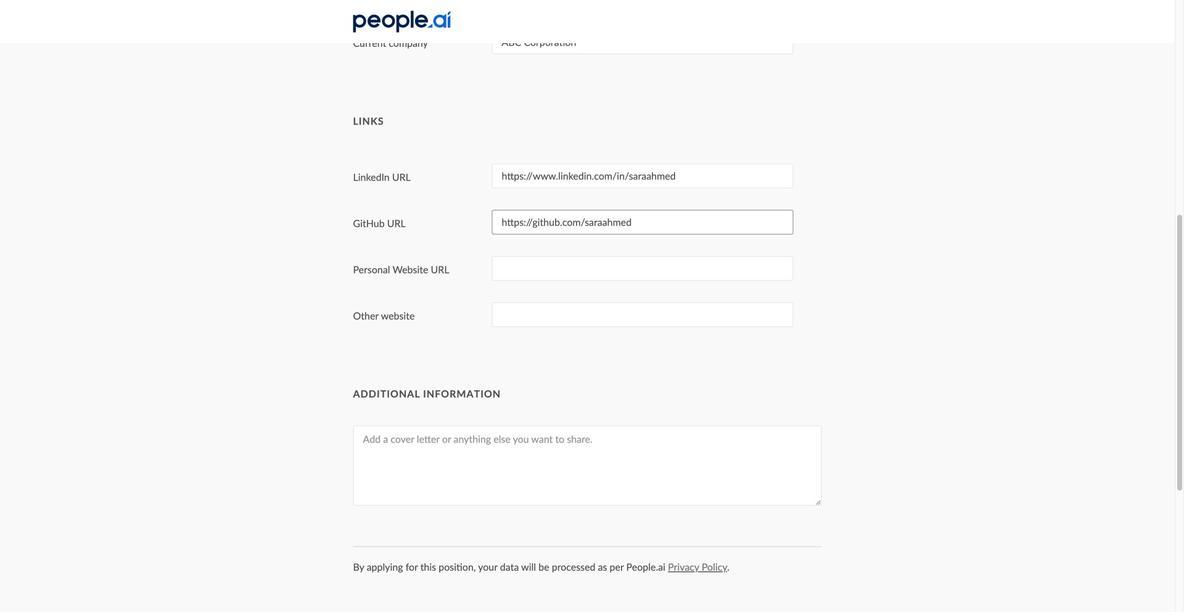 Task type: locate. For each thing, give the bounding box(es) containing it.
people.ai logo image
[[353, 11, 451, 32]]

None text field
[[492, 30, 794, 54]]

None text field
[[492, 0, 794, 12], [492, 164, 794, 188], [492, 210, 794, 235], [492, 256, 794, 281], [492, 303, 794, 327], [492, 0, 794, 12], [492, 164, 794, 188], [492, 210, 794, 235], [492, 256, 794, 281], [492, 303, 794, 327]]

Add a cover letter or anything else you want to share. text field
[[353, 426, 822, 506]]



Task type: vqa. For each thing, say whether or not it's contained in the screenshot.
People.ai logo in the top left of the page
yes



